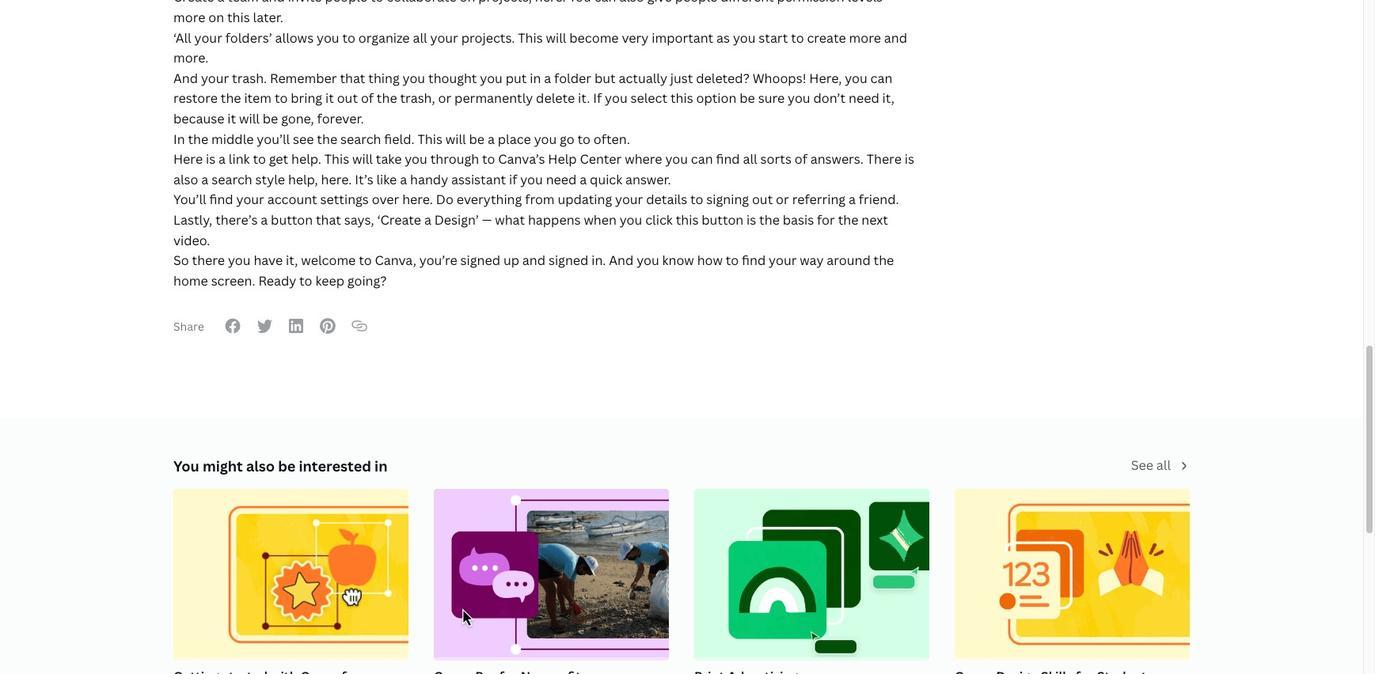 Task type: locate. For each thing, give the bounding box(es) containing it.
and
[[262, 0, 285, 6], [884, 29, 907, 46], [522, 252, 546, 269]]

this down the team
[[227, 9, 250, 26]]

will left become
[[546, 29, 566, 46]]

1 horizontal spatial search
[[340, 130, 381, 148]]

0 vertical spatial you
[[569, 0, 591, 6]]

2 vertical spatial can
[[691, 151, 713, 168]]

and down more.
[[173, 69, 198, 87]]

projects,
[[478, 0, 532, 6]]

find up 'signing'
[[716, 151, 740, 168]]

1 vertical spatial out
[[752, 191, 773, 208]]

0 vertical spatial can
[[594, 0, 616, 6]]

1 people from the left
[[325, 0, 367, 6]]

the left item
[[221, 90, 241, 107]]

projects.
[[461, 29, 515, 46]]

0 horizontal spatial here.
[[321, 171, 352, 188]]

a up you'll
[[201, 171, 209, 188]]

on
[[460, 0, 475, 6], [208, 9, 224, 26]]

1 horizontal spatial can
[[691, 151, 713, 168]]

more down create
[[173, 9, 205, 26]]

find right how
[[742, 252, 766, 269]]

through
[[430, 151, 479, 168]]

put
[[506, 69, 527, 87]]

2 vertical spatial all
[[1157, 457, 1171, 474]]

can
[[594, 0, 616, 6], [871, 69, 893, 87], [691, 151, 713, 168]]

1 horizontal spatial and
[[609, 252, 634, 269]]

all down collaborate
[[413, 29, 427, 46]]

can up 'signing'
[[691, 151, 713, 168]]

it
[[325, 90, 334, 107], [227, 110, 236, 127]]

will up through at the left top
[[446, 130, 466, 148]]

0 horizontal spatial is
[[206, 151, 215, 168]]

'all
[[173, 29, 191, 46]]

1 vertical spatial this
[[671, 90, 693, 107]]

in.
[[592, 252, 606, 269]]

1 vertical spatial you
[[173, 457, 199, 476]]

1 horizontal spatial find
[[716, 151, 740, 168]]

home
[[173, 272, 208, 290]]

1 vertical spatial this
[[418, 130, 442, 148]]

1 horizontal spatial more
[[849, 29, 881, 46]]

it, right have
[[286, 252, 298, 269]]

1 horizontal spatial is
[[747, 211, 756, 229]]

a up delete
[[544, 69, 551, 87]]

be left interested
[[278, 457, 296, 476]]

0 vertical spatial it
[[325, 90, 334, 107]]

a left place
[[488, 130, 495, 148]]

out right 'signing'
[[752, 191, 773, 208]]

your up the there's
[[236, 191, 264, 208]]

in right put
[[530, 69, 541, 87]]

0 horizontal spatial in
[[375, 457, 388, 476]]

what
[[495, 211, 525, 229]]

2 horizontal spatial and
[[884, 29, 907, 46]]

it,
[[883, 90, 895, 107], [286, 252, 298, 269]]

know
[[662, 252, 694, 269]]

1 vertical spatial need
[[546, 171, 577, 188]]

says,
[[344, 211, 374, 229]]

canva's
[[498, 151, 545, 168]]

canva pro for nonprofits image
[[434, 489, 669, 661]]

sorts
[[761, 151, 792, 168]]

it up 'forever.'
[[325, 90, 334, 107]]

on left projects,
[[460, 0, 475, 6]]

1 horizontal spatial it
[[325, 90, 334, 107]]

you inside 'create a team and invite people to collaborate on projects, here. you can also give people different permission levels – more on this later. 'all your folders' allows you to organize all your projects. this will become very important as you start to create more and more. and your trash. remember that thing you thought you put in a folder but actually just deleted? whoops! here, you can restore the item to bring it out of the trash, or permanently delete it. if you select this option be sure you don't need it, because it will be gone, forever. in the middle you'll see the search field. this will be a place you go to often. here is a link to get help. this will take you through to canva's help center where you can find all sorts of answers. there is also a search style help, here. it's like a handy assistant if you need a quick answer. you'll find your account settings over here. do everything from updating your details to signing out or referring a friend. lastly, there's a button that says, 'create a design' — what happens when you click this button is the basis for the next video. so there you have it, welcome to canva, you're signed up and signed in. and you know how to find your way around the home screen. ready to keep going?'
[[569, 0, 591, 6]]

1 horizontal spatial of
[[795, 151, 808, 168]]

1 horizontal spatial you
[[569, 0, 591, 6]]

0 vertical spatial all
[[413, 29, 427, 46]]

a right the there's
[[261, 211, 268, 229]]

1 horizontal spatial in
[[530, 69, 541, 87]]

1 vertical spatial of
[[795, 151, 808, 168]]

a up updating
[[580, 171, 587, 188]]

next
[[862, 211, 888, 229]]

2 vertical spatial this
[[324, 151, 349, 168]]

be up you'll
[[263, 110, 278, 127]]

0 vertical spatial in
[[530, 69, 541, 87]]

but
[[595, 69, 616, 87]]

1 horizontal spatial also
[[246, 457, 275, 476]]

0 horizontal spatial also
[[173, 171, 198, 188]]

here.
[[535, 0, 566, 6], [321, 171, 352, 188], [402, 191, 433, 208]]

0 horizontal spatial this
[[324, 151, 349, 168]]

2 horizontal spatial find
[[742, 252, 766, 269]]

also left give at the top of the page
[[619, 0, 644, 6]]

signed
[[460, 252, 500, 269], [549, 252, 589, 269]]

1 horizontal spatial this
[[418, 130, 442, 148]]

0 horizontal spatial out
[[337, 90, 358, 107]]

more down levels at the top of the page
[[849, 29, 881, 46]]

you'll
[[257, 130, 290, 148]]

gone,
[[281, 110, 314, 127]]

find
[[716, 151, 740, 168], [209, 191, 233, 208], [742, 252, 766, 269]]

and down –
[[884, 29, 907, 46]]

1 vertical spatial and
[[884, 29, 907, 46]]

the down thing
[[377, 90, 397, 107]]

can right "here,"
[[871, 69, 893, 87]]

see
[[1131, 457, 1154, 474]]

to left 'keep'
[[299, 272, 312, 290]]

create a team and invite people to collaborate on projects, here. you can also give people different permission levels – more on this later. 'all your folders' allows you to organize all your projects. this will become very important as you start to create more and more. and your trash. remember that thing you thought you put in a folder but actually just deleted? whoops! here, you can restore the item to bring it out of the trash, or permanently delete it. if you select this option be sure you don't need it, because it will be gone, forever. in the middle you'll see the search field. this will be a place you go to often. here is a link to get help. this will take you through to canva's help center where you can find all sorts of answers. there is also a search style help, here. it's like a handy assistant if you need a quick answer. you'll find your account settings over here. do everything from updating your details to signing out or referring a friend. lastly, there's a button that says, 'create a design' — what happens when you click this button is the basis for the next video. so there you have it, welcome to canva, you're signed up and signed in. and you know how to find your way around the home screen. ready to keep going?
[[173, 0, 914, 290]]

in inside 'create a team and invite people to collaborate on projects, here. you can also give people different permission levels – more on this later. 'all your folders' allows you to organize all your projects. this will become very important as you start to create more and more. and your trash. remember that thing you thought you put in a folder but actually just deleted? whoops! here, you can restore the item to bring it out of the trash, or permanently delete it. if you select this option be sure you don't need it, because it will be gone, forever. in the middle you'll see the search field. this will be a place you go to often. here is a link to get help. this will take you through to canva's help center where you can find all sorts of answers. there is also a search style help, here. it's like a handy assistant if you need a quick answer. you'll find your account settings over here. do everything from updating your details to signing out or referring a friend. lastly, there's a button that says, 'create a design' — what happens when you click this button is the basis for the next video. so there you have it, welcome to canva, you're signed up and signed in. and you know how to find your way around the home screen. ready to keep going?'
[[530, 69, 541, 87]]

you right as
[[733, 29, 756, 46]]

0 horizontal spatial can
[[594, 0, 616, 6]]

you up trash,
[[403, 69, 425, 87]]

0 vertical spatial here.
[[535, 0, 566, 6]]

out up 'forever.'
[[337, 90, 358, 107]]

of down thing
[[361, 90, 374, 107]]

style
[[255, 171, 285, 188]]

2 vertical spatial here.
[[402, 191, 433, 208]]

you up handy
[[405, 151, 427, 168]]

keep
[[315, 272, 344, 290]]

2 vertical spatial find
[[742, 252, 766, 269]]

delete
[[536, 90, 575, 107]]

see all link
[[1131, 456, 1190, 477]]

1 horizontal spatial here.
[[402, 191, 433, 208]]

find up the there's
[[209, 191, 233, 208]]

1 vertical spatial here.
[[321, 171, 352, 188]]

you
[[317, 29, 339, 46], [733, 29, 756, 46], [403, 69, 425, 87], [480, 69, 503, 87], [845, 69, 868, 87], [605, 90, 628, 107], [788, 90, 810, 107], [534, 130, 557, 148], [405, 151, 427, 168], [665, 151, 688, 168], [520, 171, 543, 188], [620, 211, 642, 229], [228, 252, 251, 269], [637, 252, 659, 269]]

1 horizontal spatial signed
[[549, 252, 589, 269]]

a left the friend.
[[849, 191, 856, 208]]

0 horizontal spatial people
[[325, 0, 367, 6]]

you right if
[[605, 90, 628, 107]]

this down just
[[671, 90, 693, 107]]

also
[[619, 0, 644, 6], [173, 171, 198, 188], [246, 457, 275, 476]]

can up become
[[594, 0, 616, 6]]

will
[[546, 29, 566, 46], [239, 110, 260, 127], [446, 130, 466, 148], [352, 151, 373, 168]]

here. right projects,
[[535, 0, 566, 6]]

from
[[525, 191, 555, 208]]

0 vertical spatial on
[[460, 0, 475, 6]]

invite
[[288, 0, 322, 6]]

people
[[325, 0, 367, 6], [675, 0, 718, 6]]

1 vertical spatial also
[[173, 171, 198, 188]]

1 horizontal spatial button
[[702, 211, 744, 229]]

search down link
[[212, 171, 252, 188]]

also down here
[[173, 171, 198, 188]]

0 vertical spatial and
[[173, 69, 198, 87]]

0 horizontal spatial it
[[227, 110, 236, 127]]

people right give at the top of the page
[[675, 0, 718, 6]]

here. down handy
[[402, 191, 433, 208]]

out
[[337, 90, 358, 107], [752, 191, 773, 208]]

here. up settings at the left top of the page
[[321, 171, 352, 188]]

or down thought
[[438, 90, 451, 107]]

also right might
[[246, 457, 275, 476]]

this right click
[[676, 211, 699, 229]]

the
[[221, 90, 241, 107], [377, 90, 397, 107], [188, 130, 208, 148], [317, 130, 337, 148], [759, 211, 780, 229], [838, 211, 859, 229], [874, 252, 894, 269]]

need down help
[[546, 171, 577, 188]]

0 horizontal spatial button
[[271, 211, 313, 229]]

lastly,
[[173, 211, 212, 229]]

1 horizontal spatial on
[[460, 0, 475, 6]]

0 horizontal spatial and
[[262, 0, 285, 6]]

0 vertical spatial need
[[849, 90, 879, 107]]

that down settings at the left top of the page
[[316, 211, 341, 229]]

1 vertical spatial and
[[609, 252, 634, 269]]

trash,
[[400, 90, 435, 107]]

to right 'start'
[[791, 29, 804, 46]]

design'
[[434, 211, 479, 229]]

button down 'signing'
[[702, 211, 744, 229]]

is right there
[[905, 151, 914, 168]]

video.
[[173, 232, 210, 249]]

different
[[721, 0, 774, 6]]

you left the go
[[534, 130, 557, 148]]

forever.
[[317, 110, 364, 127]]

your left way
[[769, 252, 797, 269]]

you up become
[[569, 0, 591, 6]]

get
[[269, 151, 288, 168]]

to
[[371, 0, 384, 6], [342, 29, 355, 46], [791, 29, 804, 46], [275, 90, 288, 107], [578, 130, 591, 148], [253, 151, 266, 168], [482, 151, 495, 168], [690, 191, 703, 208], [359, 252, 372, 269], [726, 252, 739, 269], [299, 272, 312, 290]]

you might also be interested in
[[173, 457, 388, 476]]

signed left in.
[[549, 252, 589, 269]]

later.
[[253, 9, 283, 26]]

button down account
[[271, 211, 313, 229]]

0 vertical spatial more
[[173, 9, 205, 26]]

ready
[[258, 272, 296, 290]]

0 vertical spatial and
[[262, 0, 285, 6]]

way
[[800, 252, 824, 269]]

2 horizontal spatial can
[[871, 69, 893, 87]]

2 horizontal spatial this
[[518, 29, 543, 46]]

search
[[340, 130, 381, 148], [212, 171, 252, 188]]

a right 'like'
[[400, 171, 407, 188]]

0 horizontal spatial of
[[361, 90, 374, 107]]

people right invite at top left
[[325, 0, 367, 6]]

1 vertical spatial can
[[871, 69, 893, 87]]

your right 'all
[[194, 29, 222, 46]]

1 vertical spatial find
[[209, 191, 233, 208]]

give
[[647, 0, 672, 6]]

like
[[376, 171, 397, 188]]

be
[[740, 90, 755, 107], [263, 110, 278, 127], [469, 130, 485, 148], [278, 457, 296, 476]]

all right the see
[[1157, 457, 1171, 474]]

become
[[569, 29, 619, 46]]

all left sorts
[[743, 151, 757, 168]]

to up assistant
[[482, 151, 495, 168]]

as
[[717, 29, 730, 46]]

that left thing
[[340, 69, 365, 87]]

there's
[[215, 211, 258, 229]]

on down create
[[208, 9, 224, 26]]

need
[[849, 90, 879, 107], [546, 171, 577, 188]]

create
[[807, 29, 846, 46]]

account
[[267, 191, 317, 208]]

this
[[518, 29, 543, 46], [418, 130, 442, 148], [324, 151, 349, 168]]

1 horizontal spatial out
[[752, 191, 773, 208]]

0 horizontal spatial need
[[546, 171, 577, 188]]

it, right don't
[[883, 90, 895, 107]]

your up restore
[[201, 69, 229, 87]]

and right up
[[522, 252, 546, 269]]

all
[[413, 29, 427, 46], [743, 151, 757, 168], [1157, 457, 1171, 474]]

–
[[886, 0, 893, 6]]

you left might
[[173, 457, 199, 476]]

0 horizontal spatial and
[[173, 69, 198, 87]]

this right help. at the top left of the page
[[324, 151, 349, 168]]

is right here
[[206, 151, 215, 168]]

1 vertical spatial all
[[743, 151, 757, 168]]

you left click
[[620, 211, 642, 229]]

be left sure
[[740, 90, 755, 107]]

permanently
[[455, 90, 533, 107]]

0 horizontal spatial search
[[212, 171, 252, 188]]

0 vertical spatial search
[[340, 130, 381, 148]]

1 horizontal spatial it,
[[883, 90, 895, 107]]

will down item
[[239, 110, 260, 127]]

this right the projects.
[[518, 29, 543, 46]]

0 horizontal spatial signed
[[460, 252, 500, 269]]

1 vertical spatial search
[[212, 171, 252, 188]]

search down 'forever.'
[[340, 130, 381, 148]]

—
[[482, 211, 492, 229]]

0 horizontal spatial on
[[208, 9, 224, 26]]

1 horizontal spatial all
[[743, 151, 757, 168]]

a left the team
[[217, 0, 224, 6]]

organize
[[358, 29, 410, 46]]

over
[[372, 191, 399, 208]]

1 horizontal spatial or
[[776, 191, 789, 208]]

'create
[[377, 211, 421, 229]]

1 vertical spatial on
[[208, 9, 224, 26]]

0 vertical spatial or
[[438, 90, 451, 107]]

is down 'signing'
[[747, 211, 756, 229]]

0 horizontal spatial find
[[209, 191, 233, 208]]

referring
[[792, 191, 846, 208]]

1 vertical spatial in
[[375, 457, 388, 476]]

0 vertical spatial also
[[619, 0, 644, 6]]

that
[[340, 69, 365, 87], [316, 211, 341, 229]]

of
[[361, 90, 374, 107], [795, 151, 808, 168]]

the right around on the top of page
[[874, 252, 894, 269]]

1 horizontal spatial and
[[522, 252, 546, 269]]

1 vertical spatial it,
[[286, 252, 298, 269]]



Task type: describe. For each thing, give the bounding box(es) containing it.
team
[[227, 0, 259, 6]]

2 horizontal spatial here.
[[535, 0, 566, 6]]

you right if on the top of the page
[[520, 171, 543, 188]]

going?
[[347, 272, 387, 290]]

you right where
[[665, 151, 688, 168]]

the right see on the top left
[[317, 130, 337, 148]]

2 horizontal spatial also
[[619, 0, 644, 6]]

0 vertical spatial out
[[337, 90, 358, 107]]

often.
[[594, 130, 630, 148]]

you right sure
[[788, 90, 810, 107]]

you right allows
[[317, 29, 339, 46]]

details
[[646, 191, 687, 208]]

select
[[631, 90, 668, 107]]

your down answer.
[[615, 191, 643, 208]]

restore
[[173, 90, 218, 107]]

to right item
[[275, 90, 288, 107]]

to up "organize"
[[371, 0, 384, 6]]

canva design skills for students image
[[955, 489, 1190, 661]]

interested
[[299, 457, 371, 476]]

to left "organize"
[[342, 29, 355, 46]]

2 horizontal spatial all
[[1157, 457, 1171, 474]]

canva,
[[375, 252, 416, 269]]

happens
[[528, 211, 581, 229]]

the right for
[[838, 211, 859, 229]]

click
[[645, 211, 673, 229]]

thought
[[428, 69, 477, 87]]

to right how
[[726, 252, 739, 269]]

0 vertical spatial find
[[716, 151, 740, 168]]

print advertising image
[[694, 489, 930, 661]]

option
[[696, 90, 737, 107]]

trash.
[[232, 69, 267, 87]]

how
[[697, 252, 723, 269]]

updating
[[558, 191, 612, 208]]

1 vertical spatial that
[[316, 211, 341, 229]]

deleted?
[[696, 69, 750, 87]]

here,
[[809, 69, 842, 87]]

you left the know on the top
[[637, 252, 659, 269]]

1 vertical spatial or
[[776, 191, 789, 208]]

when
[[584, 211, 617, 229]]

levels
[[848, 0, 883, 6]]

a left link
[[219, 151, 226, 168]]

0 horizontal spatial you
[[173, 457, 199, 476]]

1 vertical spatial it
[[227, 110, 236, 127]]

2 vertical spatial and
[[522, 252, 546, 269]]

here
[[173, 151, 203, 168]]

signing
[[706, 191, 749, 208]]

very
[[622, 29, 649, 46]]

0 horizontal spatial it,
[[286, 252, 298, 269]]

you up the permanently
[[480, 69, 503, 87]]

be up through at the left top
[[469, 130, 485, 148]]

actually
[[619, 69, 667, 87]]

if
[[509, 171, 517, 188]]

just
[[670, 69, 693, 87]]

because
[[173, 110, 224, 127]]

collaborate
[[387, 0, 457, 6]]

handy
[[410, 171, 448, 188]]

so
[[173, 252, 189, 269]]

the right in on the top of page
[[188, 130, 208, 148]]

2 horizontal spatial is
[[905, 151, 914, 168]]

your up thought
[[430, 29, 458, 46]]

item
[[244, 90, 272, 107]]

more.
[[173, 49, 208, 67]]

1 horizontal spatial need
[[849, 90, 879, 107]]

do
[[436, 191, 454, 208]]

1 signed from the left
[[460, 252, 500, 269]]

field.
[[384, 130, 415, 148]]

0 vertical spatial this
[[518, 29, 543, 46]]

up
[[503, 252, 519, 269]]

1 vertical spatial more
[[849, 29, 881, 46]]

will up 'it's'
[[352, 151, 373, 168]]

middle
[[211, 130, 254, 148]]

0 vertical spatial this
[[227, 9, 250, 26]]

help.
[[291, 151, 321, 168]]

take
[[376, 151, 402, 168]]

1 button from the left
[[271, 211, 313, 229]]

see
[[293, 130, 314, 148]]

there
[[867, 151, 902, 168]]

where
[[625, 151, 662, 168]]

around
[[827, 252, 871, 269]]

might
[[203, 457, 243, 476]]

0 horizontal spatial or
[[438, 90, 451, 107]]

see all
[[1131, 457, 1171, 474]]

basis
[[783, 211, 814, 229]]

place
[[498, 130, 531, 148]]

help,
[[288, 171, 318, 188]]

remember
[[270, 69, 337, 87]]

assistant
[[451, 171, 506, 188]]

friend.
[[859, 191, 899, 208]]

quick
[[590, 171, 623, 188]]

answers.
[[811, 151, 864, 168]]

go
[[560, 130, 575, 148]]

center
[[580, 151, 622, 168]]

don't
[[813, 90, 846, 107]]

for
[[817, 211, 835, 229]]

to up going? in the top left of the page
[[359, 252, 372, 269]]

welcome
[[301, 252, 356, 269]]

to right the go
[[578, 130, 591, 148]]

you right "here,"
[[845, 69, 868, 87]]

0 vertical spatial that
[[340, 69, 365, 87]]

2 button from the left
[[702, 211, 744, 229]]

you up screen.
[[228, 252, 251, 269]]

there
[[192, 252, 225, 269]]

to right details
[[690, 191, 703, 208]]

folder
[[554, 69, 591, 87]]

2 vertical spatial also
[[246, 457, 275, 476]]

2 people from the left
[[675, 0, 718, 6]]

folders'
[[225, 29, 272, 46]]

you'll
[[173, 191, 206, 208]]

screen.
[[211, 272, 255, 290]]

in
[[173, 130, 185, 148]]

2 vertical spatial this
[[676, 211, 699, 229]]

thing
[[368, 69, 400, 87]]

settings
[[320, 191, 369, 208]]

it's
[[355, 171, 373, 188]]

0 vertical spatial it,
[[883, 90, 895, 107]]

a right 'create
[[424, 211, 431, 229]]

0 vertical spatial of
[[361, 90, 374, 107]]

create
[[173, 0, 214, 6]]

2 signed from the left
[[549, 252, 589, 269]]

start
[[759, 29, 788, 46]]

getting started with canva for education image
[[173, 489, 409, 661]]

whoops!
[[753, 69, 806, 87]]

you're
[[419, 252, 457, 269]]

share
[[173, 319, 204, 334]]

to left get
[[253, 151, 266, 168]]

allows
[[275, 29, 314, 46]]

0 horizontal spatial all
[[413, 29, 427, 46]]

the left basis
[[759, 211, 780, 229]]

everything
[[457, 191, 522, 208]]

bring
[[291, 90, 322, 107]]



Task type: vqa. For each thing, say whether or not it's contained in the screenshot.
Design
no



